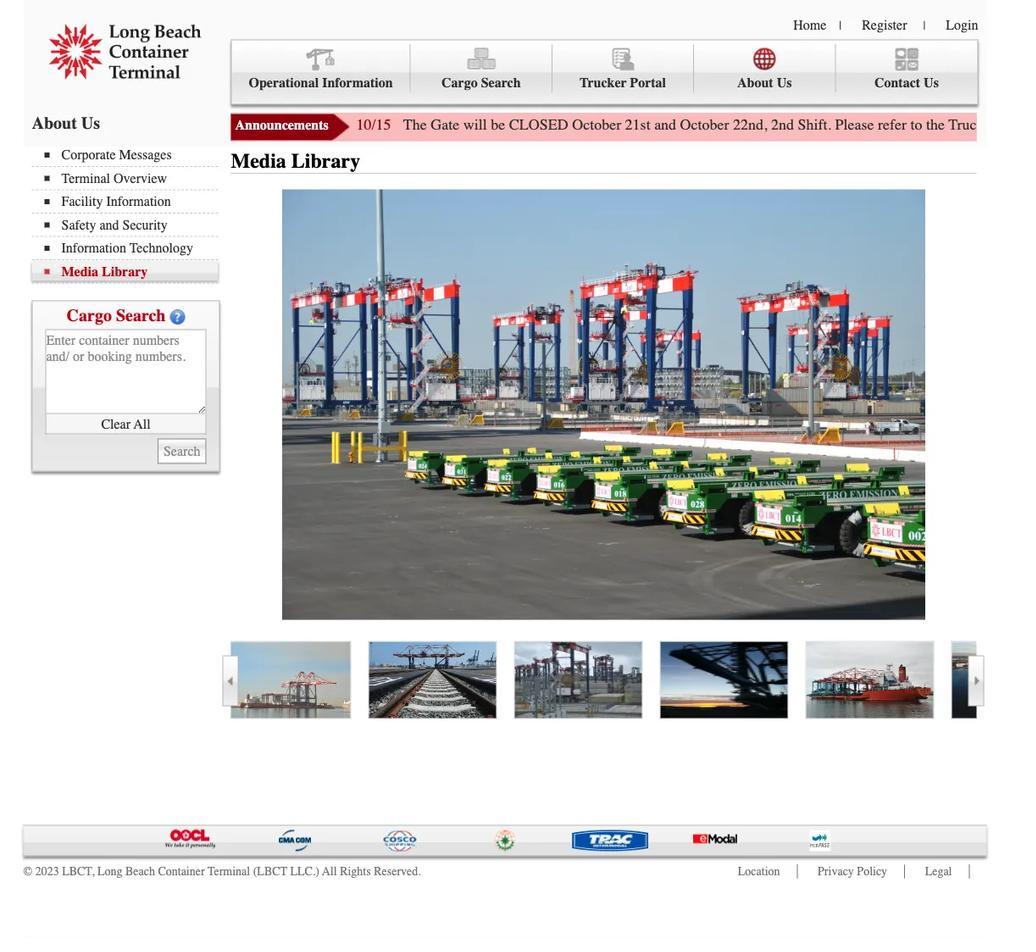 Task type: vqa. For each thing, say whether or not it's contained in the screenshot.
4200'
no



Task type: locate. For each thing, give the bounding box(es) containing it.
library
[[291, 150, 360, 173], [102, 264, 148, 279]]

1 vertical spatial cargo search
[[67, 306, 166, 325]]

1 horizontal spatial and
[[654, 116, 677, 134]]

0 horizontal spatial search
[[116, 306, 166, 325]]

login
[[946, 17, 979, 33]]

1 horizontal spatial about us
[[737, 75, 792, 91]]

cargo search
[[442, 75, 521, 91], [67, 306, 166, 325]]

2 october from the left
[[680, 116, 729, 134]]

cargo
[[442, 75, 478, 91], [67, 306, 112, 325]]

october left 22nd,
[[680, 116, 729, 134]]

all
[[134, 416, 151, 432], [322, 865, 337, 879]]

trucker portal link
[[553, 45, 694, 92]]

©
[[23, 865, 32, 879]]

2 horizontal spatial us
[[924, 75, 939, 91]]

© 2023 lbct, long beach container terminal (lbct llc.) all rights reserved.
[[23, 865, 421, 879]]

information down overview
[[106, 194, 171, 209]]

1 horizontal spatial library
[[291, 150, 360, 173]]

library down announcements at the left top of page
[[291, 150, 360, 173]]

0 horizontal spatial us
[[81, 113, 100, 133]]

0 vertical spatial about us
[[737, 75, 792, 91]]

us right contact
[[924, 75, 939, 91]]

1 horizontal spatial |
[[923, 19, 926, 32]]

| right the home link
[[839, 19, 842, 32]]

lbct,
[[62, 865, 94, 879]]

rights
[[340, 865, 371, 879]]

1 vertical spatial search
[[116, 306, 166, 325]]

about us up 22nd,
[[737, 75, 792, 91]]

0 horizontal spatial cargo
[[67, 306, 112, 325]]

library down information technology link
[[102, 264, 148, 279]]

privacy policy link
[[818, 865, 888, 879]]

us inside "link"
[[924, 75, 939, 91]]

be
[[491, 116, 505, 134]]

library inside "corporate messages terminal overview facility information safety and security information technology media library"
[[102, 264, 148, 279]]

privacy policy
[[818, 865, 888, 879]]

us
[[777, 75, 792, 91], [924, 75, 939, 91], [81, 113, 100, 133]]

and inside "corporate messages terminal overview facility information safety and security information technology media library"
[[99, 217, 119, 233]]

1 horizontal spatial about
[[737, 75, 774, 91]]

1 vertical spatial media
[[61, 264, 98, 279]]

policy
[[857, 865, 888, 879]]

search up be
[[481, 75, 521, 91]]

1 horizontal spatial menu bar
[[231, 39, 979, 105]]

refer
[[878, 116, 907, 134]]

information down safety
[[61, 240, 126, 256]]

0 vertical spatial menu bar
[[231, 39, 979, 105]]

0 horizontal spatial october
[[572, 116, 621, 134]]

and right "21st"
[[654, 116, 677, 134]]

privacy
[[818, 865, 854, 879]]

cargo search up will
[[442, 75, 521, 91]]

gate
[[431, 116, 460, 134]]

october
[[572, 116, 621, 134], [680, 116, 729, 134]]

media
[[231, 150, 286, 173], [61, 264, 98, 279]]

1 vertical spatial and
[[99, 217, 119, 233]]

media down announcements at the left top of page
[[231, 150, 286, 173]]

cargo search down media library link
[[67, 306, 166, 325]]

all right llc.)
[[322, 865, 337, 879]]

0 horizontal spatial and
[[99, 217, 119, 233]]

contact
[[875, 75, 921, 91]]

and
[[654, 116, 677, 134], [99, 217, 119, 233]]

to
[[911, 116, 923, 134]]

0 vertical spatial all
[[134, 416, 151, 432]]

2 | from the left
[[923, 19, 926, 32]]

0 vertical spatial cargo search
[[442, 75, 521, 91]]

trucker
[[580, 75, 627, 91]]

0 horizontal spatial all
[[134, 416, 151, 432]]

information
[[322, 75, 393, 91], [106, 194, 171, 209], [61, 240, 126, 256]]

1 horizontal spatial search
[[481, 75, 521, 91]]

home link
[[794, 17, 827, 33]]

1 vertical spatial library
[[102, 264, 148, 279]]

0 horizontal spatial menu bar
[[32, 145, 227, 284]]

0 vertical spatial about
[[737, 75, 774, 91]]

| left login
[[923, 19, 926, 32]]

legal
[[925, 865, 952, 879]]

about us inside menu bar
[[737, 75, 792, 91]]

terminal
[[61, 170, 110, 186], [208, 865, 250, 879]]

location link
[[738, 865, 780, 879]]

0 vertical spatial cargo
[[442, 75, 478, 91]]

1 vertical spatial menu bar
[[32, 145, 227, 284]]

1 vertical spatial cargo
[[67, 306, 112, 325]]

1 horizontal spatial terminal
[[208, 865, 250, 879]]

and right safety
[[99, 217, 119, 233]]

us up corporate
[[81, 113, 100, 133]]

1 vertical spatial about us
[[32, 113, 100, 133]]

0 horizontal spatial about us
[[32, 113, 100, 133]]

media library
[[231, 150, 360, 173]]

all right clear
[[134, 416, 151, 432]]

us up 2nd
[[777, 75, 792, 91]]

terminal left the (lbct
[[208, 865, 250, 879]]

media down safety
[[61, 264, 98, 279]]

terminal inside "corporate messages terminal overview facility information safety and security information technology media library"
[[61, 170, 110, 186]]

menu bar
[[231, 39, 979, 105], [32, 145, 227, 284]]

0 vertical spatial and
[[654, 116, 677, 134]]

please
[[835, 116, 874, 134]]

1 horizontal spatial cargo
[[442, 75, 478, 91]]

0 vertical spatial terminal
[[61, 170, 110, 186]]

1 vertical spatial terminal
[[208, 865, 250, 879]]

|
[[839, 19, 842, 32], [923, 19, 926, 32]]

about up 22nd,
[[737, 75, 774, 91]]

cargo down media library link
[[67, 306, 112, 325]]

cargo up gate
[[442, 75, 478, 91]]

0 horizontal spatial cargo search
[[67, 306, 166, 325]]

trucker portal
[[580, 75, 666, 91]]

information up 10/15
[[322, 75, 393, 91]]

reserved.
[[374, 865, 421, 879]]

1 horizontal spatial october
[[680, 116, 729, 134]]

1 vertical spatial about
[[32, 113, 77, 133]]

1 vertical spatial all
[[322, 865, 337, 879]]

21st
[[625, 116, 651, 134]]

0 horizontal spatial terminal
[[61, 170, 110, 186]]

0 horizontal spatial library
[[102, 264, 148, 279]]

about
[[737, 75, 774, 91], [32, 113, 77, 133]]

0 vertical spatial media
[[231, 150, 286, 173]]

terminal down corporate
[[61, 170, 110, 186]]

0 horizontal spatial media
[[61, 264, 98, 279]]

about up corporate
[[32, 113, 77, 133]]

search
[[481, 75, 521, 91], [116, 306, 166, 325]]

corporate
[[61, 147, 116, 163]]

1 horizontal spatial media
[[231, 150, 286, 173]]

1 horizontal spatial cargo search
[[442, 75, 521, 91]]

0 horizontal spatial |
[[839, 19, 842, 32]]

search inside menu bar
[[481, 75, 521, 91]]

long
[[97, 865, 122, 879]]

about us
[[737, 75, 792, 91], [32, 113, 100, 133]]

None submit
[[158, 439, 206, 464]]

menu bar containing corporate messages
[[32, 145, 227, 284]]

about us up corporate
[[32, 113, 100, 133]]

contact us link
[[836, 45, 978, 92]]

register link
[[862, 17, 907, 33]]

1 horizontal spatial us
[[777, 75, 792, 91]]

october left "21st"
[[572, 116, 621, 134]]

(lbct
[[253, 865, 287, 879]]

security
[[122, 217, 168, 233]]

0 vertical spatial search
[[481, 75, 521, 91]]

search down media library link
[[116, 306, 166, 325]]

all inside button
[[134, 416, 151, 432]]

2023
[[35, 865, 59, 879]]

login link
[[946, 17, 979, 33]]

will
[[463, 116, 487, 134]]

technology
[[130, 240, 193, 256]]



Task type: describe. For each thing, give the bounding box(es) containing it.
safety and security link
[[45, 217, 218, 233]]

the
[[926, 116, 945, 134]]

location
[[738, 865, 780, 879]]

us for about us link
[[777, 75, 792, 91]]

about us link
[[694, 45, 836, 92]]

portal
[[630, 75, 666, 91]]

0 horizontal spatial about
[[32, 113, 77, 133]]

media library link
[[45, 264, 218, 279]]

clear all
[[101, 416, 151, 432]]

register
[[862, 17, 907, 33]]

llc.)
[[290, 865, 320, 879]]

overview
[[114, 170, 167, 186]]

clear
[[101, 416, 131, 432]]

2 vertical spatial information
[[61, 240, 126, 256]]

1 october from the left
[[572, 116, 621, 134]]

clear all button
[[45, 414, 206, 434]]

beach
[[125, 865, 155, 879]]

operational information
[[249, 75, 393, 91]]

about inside menu bar
[[737, 75, 774, 91]]

gat
[[988, 116, 1010, 134]]

corporate messages link
[[45, 147, 218, 163]]

legal link
[[925, 865, 952, 879]]

terminal overview link
[[45, 170, 218, 186]]

facility information link
[[45, 194, 218, 209]]

10/15 the gate will be closed october 21st and october 22nd, 2nd shift. please refer to the truck gat
[[356, 116, 1010, 134]]

2nd
[[771, 116, 794, 134]]

10/15
[[356, 116, 391, 134]]

cargo search inside menu bar
[[442, 75, 521, 91]]

information technology link
[[45, 240, 218, 256]]

truck
[[949, 116, 985, 134]]

us for the contact us "link"
[[924, 75, 939, 91]]

messages
[[119, 147, 172, 163]]

menu bar containing operational information
[[231, 39, 979, 105]]

container
[[158, 865, 205, 879]]

facility
[[61, 194, 103, 209]]

operational information link
[[232, 45, 411, 92]]

the
[[403, 116, 427, 134]]

0 vertical spatial library
[[291, 150, 360, 173]]

operational
[[249, 75, 319, 91]]

corporate messages terminal overview facility information safety and security information technology media library
[[61, 147, 193, 279]]

home
[[794, 17, 827, 33]]

safety
[[61, 217, 96, 233]]

1 vertical spatial information
[[106, 194, 171, 209]]

announcements
[[235, 117, 329, 133]]

shift.
[[798, 116, 832, 134]]

22nd,
[[733, 116, 768, 134]]

contact us
[[875, 75, 939, 91]]

1 | from the left
[[839, 19, 842, 32]]

Enter container numbers and/ or booking numbers.  text field
[[45, 329, 206, 414]]

1 horizontal spatial all
[[322, 865, 337, 879]]

cargo search link
[[411, 45, 553, 92]]

0 vertical spatial information
[[322, 75, 393, 91]]

closed
[[509, 116, 568, 134]]

media inside "corporate messages terminal overview facility information safety and security information technology media library"
[[61, 264, 98, 279]]



